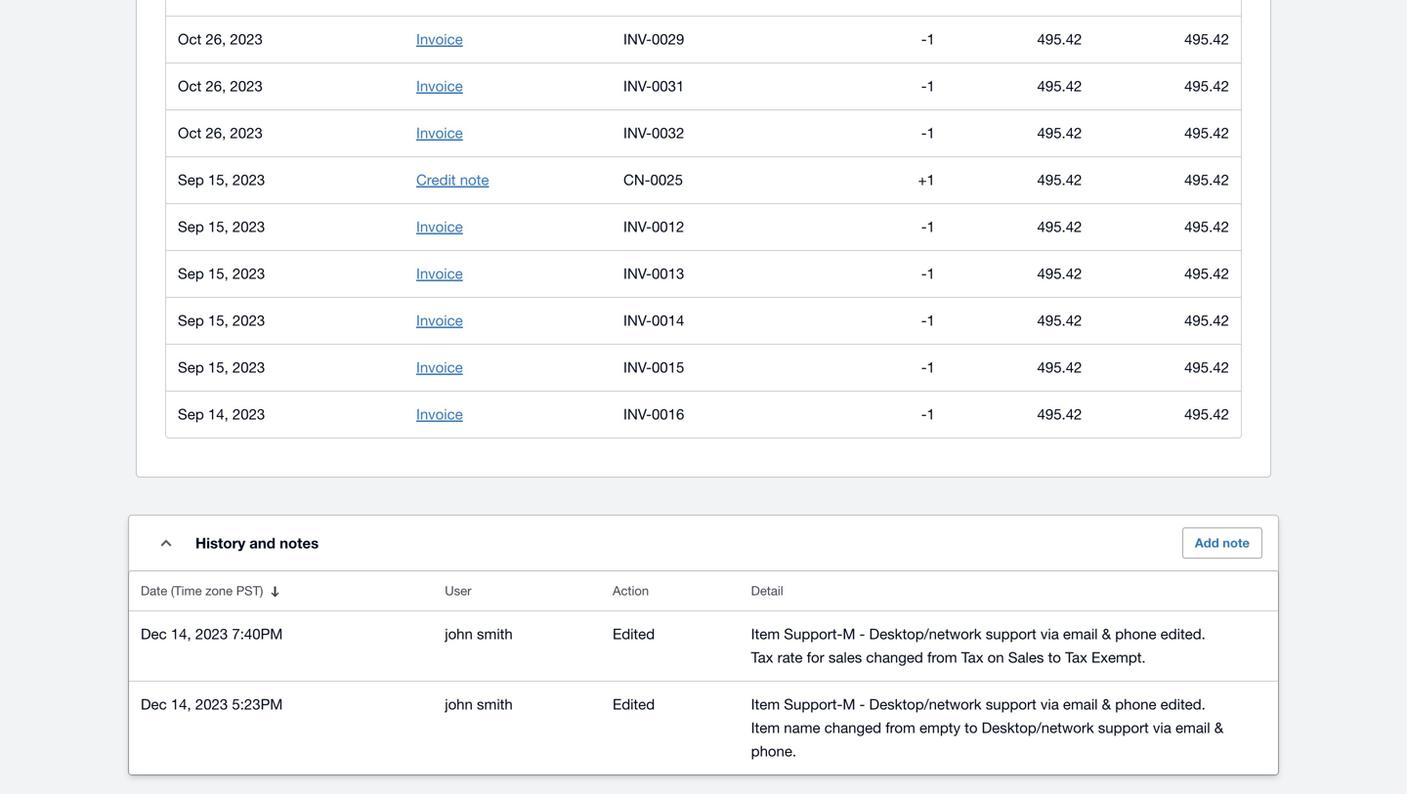 Task type: vqa. For each thing, say whether or not it's contained in the screenshot.
svg image inside the FastCars popup button
no



Task type: describe. For each thing, give the bounding box(es) containing it.
sep 15, 2023 for inv-0013
[[178, 265, 265, 282]]

14, for dec 14, 2023 5:23pm
[[171, 696, 191, 713]]

for
[[807, 649, 825, 666]]

inv- for 0013
[[624, 265, 652, 282]]

inv- for 0029
[[624, 30, 652, 47]]

item for item support-m - desktop/network support via email & phone edited. item name changed from empty to desktop/network support via email & phone.
[[751, 696, 780, 713]]

sep 14, 2023
[[178, 406, 265, 423]]

support for desktop/network
[[986, 696, 1037, 713]]

15, for cn-0025
[[208, 171, 228, 188]]

invoice link for inv-0031
[[416, 77, 463, 94]]

invoice for inv-0016
[[416, 406, 463, 423]]

cn-
[[624, 171, 650, 188]]

john smith for dec 14, 2023 5:23pm
[[445, 696, 513, 713]]

sep for inv-0016
[[178, 406, 204, 423]]

phone.
[[751, 743, 797, 760]]

sep for inv-0012
[[178, 218, 204, 235]]

1 for inv-0012
[[927, 218, 935, 235]]

date
[[141, 583, 167, 599]]

2 tax from the left
[[961, 649, 984, 666]]

(time
[[171, 583, 202, 599]]

detail
[[751, 583, 783, 599]]

and
[[249, 535, 276, 552]]

add
[[1195, 536, 1219, 551]]

cn-0025
[[624, 171, 683, 188]]

oct for inv-0032
[[178, 124, 202, 141]]

pst)
[[236, 583, 263, 599]]

history
[[195, 535, 245, 552]]

sep 15, 2023 for inv-0015
[[178, 359, 265, 376]]

empty
[[920, 719, 961, 736]]

26, for inv-0031
[[206, 77, 226, 94]]

inv-0032
[[624, 124, 684, 141]]

0032
[[652, 124, 684, 141]]

0016
[[652, 406, 684, 423]]

invoice for inv-0012
[[416, 218, 463, 235]]

smith for 5:23pm
[[477, 696, 513, 713]]

0031
[[652, 77, 684, 94]]

invoice for inv-0014
[[416, 312, 463, 329]]

inv- for 0032
[[624, 124, 652, 141]]

2023 for 0031
[[230, 77, 263, 94]]

john for dec 14, 2023 5:23pm
[[445, 696, 473, 713]]

26, for inv-0029
[[206, 30, 226, 47]]

invoice for inv-0031
[[416, 77, 463, 94]]

inv- for 0016
[[624, 406, 652, 423]]

26, for inv-0032
[[206, 124, 226, 141]]

edited for item support-m - desktop/network support via email & phone edited. item name changed from empty to desktop/network support via email & phone.
[[613, 696, 655, 713]]

invoice for inv-0013
[[416, 265, 463, 282]]

0015
[[652, 359, 684, 376]]

invoice for inv-0032
[[416, 124, 463, 141]]

changed inside the item support-m - desktop/network support via email & phone edited. item name changed from empty to desktop/network support via email & phone.
[[825, 719, 882, 736]]

1 for inv-0016
[[927, 406, 935, 423]]

email for support
[[1063, 696, 1098, 713]]

smith for 7:40pm
[[477, 625, 513, 643]]

inv- for 0015
[[624, 359, 652, 376]]

via for support
[[1041, 696, 1059, 713]]

2023 for 0029
[[230, 30, 263, 47]]

add note button
[[1182, 528, 1263, 559]]

inv-0016
[[624, 406, 684, 423]]

name
[[784, 719, 820, 736]]

-1 for 0032
[[921, 124, 935, 141]]

invoice link for inv-0016
[[416, 406, 463, 423]]

note for credit note
[[460, 171, 489, 188]]

15, for inv-0014
[[208, 312, 228, 329]]

to inside item support-m - desktop/network support via email & phone edited. tax rate for sales changed from tax on sales to tax exempt.
[[1048, 649, 1061, 666]]

15, for inv-0013
[[208, 265, 228, 282]]

2023 for 0015
[[233, 359, 265, 376]]

0029
[[652, 30, 684, 47]]

1 for inv-0032
[[927, 124, 935, 141]]

-1 for 0029
[[921, 30, 935, 47]]

- for inv-0013
[[921, 265, 927, 282]]

15, for inv-0012
[[208, 218, 228, 235]]

credit
[[416, 171, 456, 188]]

item support-m - desktop/network support via email & phone edited. tax rate for sales changed from tax on sales to tax exempt.
[[751, 625, 1206, 666]]

3 item from the top
[[751, 719, 780, 736]]

invoice for inv-0029
[[416, 30, 463, 47]]

inv-0031
[[624, 77, 684, 94]]

0013
[[652, 265, 684, 282]]

john for dec 14, 2023 7:40pm
[[445, 625, 473, 643]]

2023 for 0013
[[233, 265, 265, 282]]

2023 for 0012
[[233, 218, 265, 235]]

- for inv-0029
[[921, 30, 927, 47]]

email for on
[[1063, 625, 1098, 643]]

2023 for 0025
[[233, 171, 265, 188]]

inv- for 0014
[[624, 312, 652, 329]]

- for inv-0012
[[921, 218, 927, 235]]

-1 for 0012
[[921, 218, 935, 235]]

sep for inv-0014
[[178, 312, 204, 329]]

0012
[[652, 218, 684, 235]]

15, for inv-0015
[[208, 359, 228, 376]]

inv-0014
[[624, 312, 684, 329]]

sep for inv-0015
[[178, 359, 204, 376]]



Task type: locate. For each thing, give the bounding box(es) containing it.
0 vertical spatial edited
[[613, 625, 655, 643]]

2 vertical spatial email
[[1176, 719, 1210, 736]]

date (time zone pst) button
[[129, 572, 433, 611]]

3 tax from the left
[[1065, 649, 1088, 666]]

support- for name
[[784, 696, 843, 713]]

changed right sales
[[866, 649, 923, 666]]

1 horizontal spatial to
[[1048, 649, 1061, 666]]

1 vertical spatial oct
[[178, 77, 202, 94]]

0025
[[650, 171, 683, 188]]

2 edited from the top
[[613, 696, 655, 713]]

0 vertical spatial support-
[[784, 625, 843, 643]]

2 john from the top
[[445, 696, 473, 713]]

1
[[927, 30, 935, 47], [927, 77, 935, 94], [927, 124, 935, 141], [927, 218, 935, 235], [927, 265, 935, 282], [927, 312, 935, 329], [927, 359, 935, 376], [927, 406, 935, 423]]

m inside item support-m - desktop/network support via email & phone edited. tax rate for sales changed from tax on sales to tax exempt.
[[843, 625, 856, 643]]

action
[[613, 583, 649, 599]]

1 oct from the top
[[178, 30, 202, 47]]

m down sales
[[843, 696, 856, 713]]

5 1 from the top
[[927, 265, 935, 282]]

15,
[[208, 171, 228, 188], [208, 218, 228, 235], [208, 265, 228, 282], [208, 312, 228, 329], [208, 359, 228, 376]]

4 invoice from the top
[[416, 218, 463, 235]]

0 vertical spatial note
[[460, 171, 489, 188]]

2 vertical spatial oct
[[178, 124, 202, 141]]

0 vertical spatial edited.
[[1161, 625, 1206, 643]]

8 invoice link from the top
[[416, 406, 463, 423]]

0 vertical spatial item
[[751, 625, 780, 643]]

inv-
[[624, 30, 652, 47], [624, 77, 652, 94], [624, 124, 652, 141], [624, 218, 652, 235], [624, 265, 652, 282], [624, 312, 652, 329], [624, 359, 652, 376], [624, 406, 652, 423]]

7 invoice link from the top
[[416, 359, 463, 376]]

2 vertical spatial desktop/network
[[982, 719, 1094, 736]]

- inside the item support-m - desktop/network support via email & phone edited. item name changed from empty to desktop/network support via email & phone.
[[860, 696, 865, 713]]

changed right name
[[825, 719, 882, 736]]

2023 for 0016
[[233, 406, 265, 423]]

0 vertical spatial 14,
[[208, 406, 228, 423]]

1 inv- from the top
[[624, 30, 652, 47]]

2023 for 0032
[[230, 124, 263, 141]]

8 inv- from the top
[[624, 406, 652, 423]]

1 26, from the top
[[206, 30, 226, 47]]

edited. for item support-m - desktop/network support via email & phone edited. item name changed from empty to desktop/network support via email & phone.
[[1161, 696, 1206, 713]]

14,
[[208, 406, 228, 423], [171, 625, 191, 643], [171, 696, 191, 713]]

sep 15, 2023 for cn-0025
[[178, 171, 265, 188]]

1 vertical spatial email
[[1063, 696, 1098, 713]]

credit note
[[416, 171, 489, 188]]

item for item support-m - desktop/network support via email & phone edited. tax rate for sales changed from tax on sales to tax exempt.
[[751, 625, 780, 643]]

from
[[927, 649, 957, 666], [886, 719, 916, 736]]

oct 26, 2023 for inv-0029
[[178, 30, 263, 47]]

-1
[[921, 30, 935, 47], [921, 77, 935, 94], [921, 124, 935, 141], [921, 218, 935, 235], [921, 265, 935, 282], [921, 312, 935, 329], [921, 359, 935, 376], [921, 406, 935, 423]]

2 dec from the top
[[141, 696, 167, 713]]

8 -1 from the top
[[921, 406, 935, 423]]

1 for inv-0029
[[927, 30, 935, 47]]

6 sep from the top
[[178, 406, 204, 423]]

0 vertical spatial dec
[[141, 625, 167, 643]]

phone up exempt.
[[1115, 625, 1157, 643]]

edited. inside the item support-m - desktop/network support via email & phone edited. item name changed from empty to desktop/network support via email & phone.
[[1161, 696, 1206, 713]]

email inside item support-m - desktop/network support via email & phone edited. tax rate for sales changed from tax on sales to tax exempt.
[[1063, 625, 1098, 643]]

invoice for inv-0015
[[416, 359, 463, 376]]

5 -1 from the top
[[921, 265, 935, 282]]

3 oct 26, 2023 from the top
[[178, 124, 263, 141]]

1 horizontal spatial note
[[1223, 536, 1250, 551]]

1 vertical spatial smith
[[477, 696, 513, 713]]

dec for dec 14, 2023 5:23pm
[[141, 696, 167, 713]]

- for inv-0032
[[921, 124, 927, 141]]

invoice link for inv-0032
[[416, 124, 463, 141]]

1 tax from the left
[[751, 649, 773, 666]]

3 invoice from the top
[[416, 124, 463, 141]]

0 vertical spatial m
[[843, 625, 856, 643]]

1 vertical spatial note
[[1223, 536, 1250, 551]]

edited. for item support-m - desktop/network support via email & phone edited. tax rate for sales changed from tax on sales to tax exempt.
[[1161, 625, 1206, 643]]

5 invoice link from the top
[[416, 265, 463, 282]]

3 inv- from the top
[[624, 124, 652, 141]]

2 vertical spatial via
[[1153, 719, 1172, 736]]

6 inv- from the top
[[624, 312, 652, 329]]

-1 for 0015
[[921, 359, 935, 376]]

2 26, from the top
[[206, 77, 226, 94]]

3 sep from the top
[[178, 265, 204, 282]]

1 vertical spatial dec
[[141, 696, 167, 713]]

14, for sep 14, 2023
[[208, 406, 228, 423]]

0 vertical spatial oct
[[178, 30, 202, 47]]

1 vertical spatial changed
[[825, 719, 882, 736]]

1 phone from the top
[[1115, 625, 1157, 643]]

desktop/network down detail button on the right bottom of page
[[869, 625, 982, 643]]

user button
[[433, 572, 601, 611]]

support- inside the item support-m - desktop/network support via email & phone edited. item name changed from empty to desktop/network support via email & phone.
[[784, 696, 843, 713]]

&
[[1102, 625, 1111, 643], [1102, 696, 1111, 713], [1215, 719, 1224, 736]]

note right add
[[1223, 536, 1250, 551]]

2023
[[230, 30, 263, 47], [230, 77, 263, 94], [230, 124, 263, 141], [233, 171, 265, 188], [233, 218, 265, 235], [233, 265, 265, 282], [233, 312, 265, 329], [233, 359, 265, 376], [233, 406, 265, 423], [195, 625, 228, 643], [195, 696, 228, 713]]

2 phone from the top
[[1115, 696, 1157, 713]]

26,
[[206, 30, 226, 47], [206, 77, 226, 94], [206, 124, 226, 141]]

to inside the item support-m - desktop/network support via email & phone edited. item name changed from empty to desktop/network support via email & phone.
[[965, 719, 978, 736]]

-1 for 0016
[[921, 406, 935, 423]]

5:23pm
[[232, 696, 283, 713]]

1 vertical spatial 14,
[[171, 625, 191, 643]]

exempt.
[[1092, 649, 1146, 666]]

inv- up inv-0015
[[624, 312, 652, 329]]

to right empty
[[965, 719, 978, 736]]

0 vertical spatial to
[[1048, 649, 1061, 666]]

inv- down cn-
[[624, 218, 652, 235]]

3 sep 15, 2023 from the top
[[178, 265, 265, 282]]

to right sales
[[1048, 649, 1061, 666]]

invoice link for inv-0013
[[416, 265, 463, 282]]

1 vertical spatial support
[[986, 696, 1037, 713]]

14, for dec 14, 2023 7:40pm
[[171, 625, 191, 643]]

invoice link for inv-0015
[[416, 359, 463, 376]]

0 vertical spatial email
[[1063, 625, 1098, 643]]

inv- up cn-
[[624, 124, 652, 141]]

1 vertical spatial 26,
[[206, 77, 226, 94]]

sales
[[829, 649, 862, 666]]

support
[[986, 625, 1037, 643], [986, 696, 1037, 713], [1098, 719, 1149, 736]]

sep 15, 2023 for inv-0014
[[178, 312, 265, 329]]

1 15, from the top
[[208, 171, 228, 188]]

rate
[[778, 649, 803, 666]]

& for sales
[[1102, 625, 1111, 643]]

from inside the item support-m - desktop/network support via email & phone edited. item name changed from empty to desktop/network support via email & phone.
[[886, 719, 916, 736]]

4 sep 15, 2023 from the top
[[178, 312, 265, 329]]

-1 for 0031
[[921, 77, 935, 94]]

1 vertical spatial phone
[[1115, 696, 1157, 713]]

item support-m - desktop/network support via email & phone edited. item name changed from empty to desktop/network support via email & phone.
[[751, 696, 1224, 760]]

smith
[[477, 625, 513, 643], [477, 696, 513, 713]]

1 sep from the top
[[178, 171, 204, 188]]

m up sales
[[843, 625, 856, 643]]

1 dec from the top
[[141, 625, 167, 643]]

note right 'credit'
[[460, 171, 489, 188]]

0014
[[652, 312, 684, 329]]

desktop/network up empty
[[869, 696, 982, 713]]

inv-0029
[[624, 30, 684, 47]]

support for tax
[[986, 625, 1037, 643]]

note inside button
[[1223, 536, 1250, 551]]

2 invoice link from the top
[[416, 77, 463, 94]]

0 vertical spatial changed
[[866, 649, 923, 666]]

1 vertical spatial oct 26, 2023
[[178, 77, 263, 94]]

sep 15, 2023 for inv-0012
[[178, 218, 265, 235]]

5 sep from the top
[[178, 359, 204, 376]]

inv-0015
[[624, 359, 684, 376]]

m for changed
[[843, 696, 856, 713]]

list of history for this document element
[[129, 572, 1278, 775]]

1 1 from the top
[[927, 30, 935, 47]]

1 john from the top
[[445, 625, 473, 643]]

0 vertical spatial john smith
[[445, 625, 513, 643]]

add note
[[1195, 536, 1250, 551]]

3 oct from the top
[[178, 124, 202, 141]]

support- up name
[[784, 696, 843, 713]]

changed inside item support-m - desktop/network support via email & phone edited. tax rate for sales changed from tax on sales to tax exempt.
[[866, 649, 923, 666]]

2 oct from the top
[[178, 77, 202, 94]]

1 vertical spatial support-
[[784, 696, 843, 713]]

inv- up inv-0014
[[624, 265, 652, 282]]

- for inv-0014
[[921, 312, 927, 329]]

1 oct 26, 2023 from the top
[[178, 30, 263, 47]]

3 1 from the top
[[927, 124, 935, 141]]

inv- down inv-0014
[[624, 359, 652, 376]]

inv- for 0031
[[624, 77, 652, 94]]

1 for inv-0013
[[927, 265, 935, 282]]

dec for dec 14, 2023 7:40pm
[[141, 625, 167, 643]]

495.42
[[1037, 30, 1082, 47], [1185, 30, 1229, 47], [1037, 77, 1082, 94], [1185, 77, 1229, 94], [1037, 124, 1082, 141], [1185, 124, 1229, 141], [1037, 171, 1082, 188], [1185, 171, 1229, 188], [1037, 218, 1082, 235], [1185, 218, 1229, 235], [1037, 265, 1082, 282], [1185, 265, 1229, 282], [1037, 312, 1082, 329], [1185, 312, 1229, 329], [1037, 359, 1082, 376], [1185, 359, 1229, 376], [1037, 406, 1082, 423], [1185, 406, 1229, 423]]

2 vertical spatial oct 26, 2023
[[178, 124, 263, 141]]

john
[[445, 625, 473, 643], [445, 696, 473, 713]]

john smith
[[445, 625, 513, 643], [445, 696, 513, 713]]

0 horizontal spatial tax
[[751, 649, 773, 666]]

2 vertical spatial &
[[1215, 719, 1224, 736]]

support up sales
[[986, 625, 1037, 643]]

1 support- from the top
[[784, 625, 843, 643]]

tax left on on the bottom
[[961, 649, 984, 666]]

support down exempt.
[[1098, 719, 1149, 736]]

desktop/network for changed
[[869, 625, 982, 643]]

desktop/network inside item support-m - desktop/network support via email & phone edited. tax rate for sales changed from tax on sales to tax exempt.
[[869, 625, 982, 643]]

- for inv-0031
[[921, 77, 927, 94]]

tax left exempt.
[[1065, 649, 1088, 666]]

2 item from the top
[[751, 696, 780, 713]]

0 horizontal spatial note
[[460, 171, 489, 188]]

invoice link for inv-0012
[[416, 218, 463, 235]]

5 inv- from the top
[[624, 265, 652, 282]]

phone inside item support-m - desktop/network support via email & phone edited. tax rate for sales changed from tax on sales to tax exempt.
[[1115, 625, 1157, 643]]

6 invoice link from the top
[[416, 312, 463, 329]]

1 for inv-0031
[[927, 77, 935, 94]]

2 smith from the top
[[477, 696, 513, 713]]

to
[[1048, 649, 1061, 666], [965, 719, 978, 736]]

2 sep from the top
[[178, 218, 204, 235]]

0 vertical spatial phone
[[1115, 625, 1157, 643]]

invoice link
[[416, 30, 463, 47], [416, 77, 463, 94], [416, 124, 463, 141], [416, 218, 463, 235], [416, 265, 463, 282], [416, 312, 463, 329], [416, 359, 463, 376], [416, 406, 463, 423]]

tax
[[751, 649, 773, 666], [961, 649, 984, 666], [1065, 649, 1088, 666]]

1 vertical spatial &
[[1102, 696, 1111, 713]]

4 invoice link from the top
[[416, 218, 463, 235]]

2 m from the top
[[843, 696, 856, 713]]

2 1 from the top
[[927, 77, 935, 94]]

1 john smith from the top
[[445, 625, 513, 643]]

1 horizontal spatial tax
[[961, 649, 984, 666]]

detail button
[[740, 572, 1278, 611]]

4 sep from the top
[[178, 312, 204, 329]]

notes
[[280, 535, 319, 552]]

inv- for 0012
[[624, 218, 652, 235]]

sep for cn-0025
[[178, 171, 204, 188]]

oct 26, 2023 for inv-0031
[[178, 77, 263, 94]]

desktop/network down sales
[[982, 719, 1094, 736]]

support- up the for
[[784, 625, 843, 643]]

5 sep 15, 2023 from the top
[[178, 359, 265, 376]]

sep 15, 2023
[[178, 171, 265, 188], [178, 218, 265, 235], [178, 265, 265, 282], [178, 312, 265, 329], [178, 359, 265, 376]]

note
[[460, 171, 489, 188], [1223, 536, 1250, 551]]

0 vertical spatial 26,
[[206, 30, 226, 47]]

0 vertical spatial oct 26, 2023
[[178, 30, 263, 47]]

toggle button
[[147, 524, 186, 563]]

dec
[[141, 625, 167, 643], [141, 696, 167, 713]]

action button
[[601, 572, 740, 611]]

1 sep 15, 2023 from the top
[[178, 171, 265, 188]]

sales
[[1008, 649, 1044, 666]]

dec down the 'date'
[[141, 625, 167, 643]]

4 15, from the top
[[208, 312, 228, 329]]

via
[[1041, 625, 1059, 643], [1041, 696, 1059, 713], [1153, 719, 1172, 736]]

1 vertical spatial john
[[445, 696, 473, 713]]

from left empty
[[886, 719, 916, 736]]

1 vertical spatial edited
[[613, 696, 655, 713]]

edited
[[613, 625, 655, 643], [613, 696, 655, 713]]

5 invoice from the top
[[416, 265, 463, 282]]

1 invoice link from the top
[[416, 30, 463, 47]]

+1
[[918, 171, 935, 188]]

1 invoice from the top
[[416, 30, 463, 47]]

1 vertical spatial m
[[843, 696, 856, 713]]

7 1 from the top
[[927, 359, 935, 376]]

1 m from the top
[[843, 625, 856, 643]]

2 -1 from the top
[[921, 77, 935, 94]]

dec down "dec 14, 2023 7:40pm"
[[141, 696, 167, 713]]

email
[[1063, 625, 1098, 643], [1063, 696, 1098, 713], [1176, 719, 1210, 736]]

2 sep 15, 2023 from the top
[[178, 218, 265, 235]]

7 inv- from the top
[[624, 359, 652, 376]]

tax left the rate
[[751, 649, 773, 666]]

8 invoice from the top
[[416, 406, 463, 423]]

edited for item support-m - desktop/network support via email & phone edited. tax rate for sales changed from tax on sales to tax exempt.
[[613, 625, 655, 643]]

2023 for 0014
[[233, 312, 265, 329]]

item
[[751, 625, 780, 643], [751, 696, 780, 713], [751, 719, 780, 736]]

5 15, from the top
[[208, 359, 228, 376]]

dec 14, 2023 5:23pm
[[141, 696, 283, 713]]

edited. inside item support-m - desktop/network support via email & phone edited. tax rate for sales changed from tax on sales to tax exempt.
[[1161, 625, 1206, 643]]

4 inv- from the top
[[624, 218, 652, 235]]

2 vertical spatial support
[[1098, 719, 1149, 736]]

4 -1 from the top
[[921, 218, 935, 235]]

1 horizontal spatial from
[[927, 649, 957, 666]]

sep
[[178, 171, 204, 188], [178, 218, 204, 235], [178, 265, 204, 282], [178, 312, 204, 329], [178, 359, 204, 376], [178, 406, 204, 423]]

invoice
[[416, 30, 463, 47], [416, 77, 463, 94], [416, 124, 463, 141], [416, 218, 463, 235], [416, 265, 463, 282], [416, 312, 463, 329], [416, 359, 463, 376], [416, 406, 463, 423]]

sep for inv-0013
[[178, 265, 204, 282]]

1 edited from the top
[[613, 625, 655, 643]]

0 vertical spatial john
[[445, 625, 473, 643]]

0 vertical spatial smith
[[477, 625, 513, 643]]

desktop/network
[[869, 625, 982, 643], [869, 696, 982, 713], [982, 719, 1094, 736]]

changed
[[866, 649, 923, 666], [825, 719, 882, 736]]

1 vertical spatial john smith
[[445, 696, 513, 713]]

phone for email
[[1115, 696, 1157, 713]]

toggle image
[[161, 540, 172, 547]]

7 -1 from the top
[[921, 359, 935, 376]]

user
[[445, 583, 471, 599]]

2 vertical spatial item
[[751, 719, 780, 736]]

date (time zone pst)
[[141, 583, 263, 599]]

history and notes
[[195, 535, 319, 552]]

via for on
[[1041, 625, 1059, 643]]

4 1 from the top
[[927, 218, 935, 235]]

2 horizontal spatial tax
[[1065, 649, 1088, 666]]

1 for inv-0014
[[927, 312, 935, 329]]

edited.
[[1161, 625, 1206, 643], [1161, 696, 1206, 713]]

1 item from the top
[[751, 625, 780, 643]]

-1 for 0014
[[921, 312, 935, 329]]

support-
[[784, 625, 843, 643], [784, 696, 843, 713]]

2 edited. from the top
[[1161, 696, 1206, 713]]

m
[[843, 625, 856, 643], [843, 696, 856, 713]]

inv-0013
[[624, 265, 684, 282]]

support- for rate
[[784, 625, 843, 643]]

2 invoice from the top
[[416, 77, 463, 94]]

7 invoice from the top
[[416, 359, 463, 376]]

phone for to
[[1115, 625, 1157, 643]]

m inside the item support-m - desktop/network support via email & phone edited. item name changed from empty to desktop/network support via email & phone.
[[843, 696, 856, 713]]

1 vertical spatial edited.
[[1161, 696, 1206, 713]]

2 inv- from the top
[[624, 77, 652, 94]]

1 vertical spatial via
[[1041, 696, 1059, 713]]

oct for inv-0031
[[178, 77, 202, 94]]

1 vertical spatial item
[[751, 696, 780, 713]]

1 vertical spatial desktop/network
[[869, 696, 982, 713]]

0 horizontal spatial from
[[886, 719, 916, 736]]

- for inv-0015
[[921, 359, 927, 376]]

phone
[[1115, 625, 1157, 643], [1115, 696, 1157, 713]]

0 vertical spatial via
[[1041, 625, 1059, 643]]

note for add note
[[1223, 536, 1250, 551]]

1 smith from the top
[[477, 625, 513, 643]]

-1 for 0013
[[921, 265, 935, 282]]

2 support- from the top
[[784, 696, 843, 713]]

2 oct 26, 2023 from the top
[[178, 77, 263, 94]]

0 vertical spatial desktop/network
[[869, 625, 982, 643]]

6 -1 from the top
[[921, 312, 935, 329]]

1 vertical spatial from
[[886, 719, 916, 736]]

3 invoice link from the top
[[416, 124, 463, 141]]

phone down exempt.
[[1115, 696, 1157, 713]]

support- inside item support-m - desktop/network support via email & phone edited. tax rate for sales changed from tax on sales to tax exempt.
[[784, 625, 843, 643]]

credit note link
[[416, 171, 489, 188]]

item inside item support-m - desktop/network support via email & phone edited. tax rate for sales changed from tax on sales to tax exempt.
[[751, 625, 780, 643]]

inv- down inv-0029
[[624, 77, 652, 94]]

invoice link for inv-0029
[[416, 30, 463, 47]]

1 -1 from the top
[[921, 30, 935, 47]]

desktop/network for empty
[[869, 696, 982, 713]]

john smith for dec 14, 2023 7:40pm
[[445, 625, 513, 643]]

8 1 from the top
[[927, 406, 935, 423]]

from left on on the bottom
[[927, 649, 957, 666]]

- for inv-0016
[[921, 406, 927, 423]]

2 vertical spatial 26,
[[206, 124, 226, 141]]

support down sales
[[986, 696, 1037, 713]]

3 26, from the top
[[206, 124, 226, 141]]

3 -1 from the top
[[921, 124, 935, 141]]

m for for
[[843, 625, 856, 643]]

2 15, from the top
[[208, 218, 228, 235]]

inv- up the inv-0031
[[624, 30, 652, 47]]

0 vertical spatial from
[[927, 649, 957, 666]]

zone
[[205, 583, 233, 599]]

2 john smith from the top
[[445, 696, 513, 713]]

6 1 from the top
[[927, 312, 935, 329]]

phone inside the item support-m - desktop/network support via email & phone edited. item name changed from empty to desktop/network support via email & phone.
[[1115, 696, 1157, 713]]

- inside item support-m - desktop/network support via email & phone edited. tax rate for sales changed from tax on sales to tax exempt.
[[860, 625, 865, 643]]

from inside item support-m - desktop/network support via email & phone edited. tax rate for sales changed from tax on sales to tax exempt.
[[927, 649, 957, 666]]

& inside item support-m - desktop/network support via email & phone edited. tax rate for sales changed from tax on sales to tax exempt.
[[1102, 625, 1111, 643]]

0 vertical spatial &
[[1102, 625, 1111, 643]]

1 vertical spatial to
[[965, 719, 978, 736]]

0 horizontal spatial to
[[965, 719, 978, 736]]

support inside item support-m - desktop/network support via email & phone edited. tax rate for sales changed from tax on sales to tax exempt.
[[986, 625, 1037, 643]]

via inside item support-m - desktop/network support via email & phone edited. tax rate for sales changed from tax on sales to tax exempt.
[[1041, 625, 1059, 643]]

7:40pm
[[232, 625, 283, 643]]

-
[[921, 30, 927, 47], [921, 77, 927, 94], [921, 124, 927, 141], [921, 218, 927, 235], [921, 265, 927, 282], [921, 312, 927, 329], [921, 359, 927, 376], [921, 406, 927, 423], [860, 625, 865, 643], [860, 696, 865, 713]]

0 vertical spatial support
[[986, 625, 1037, 643]]

inv-0012
[[624, 218, 684, 235]]

6 invoice from the top
[[416, 312, 463, 329]]

inv- down inv-0015
[[624, 406, 652, 423]]

2 vertical spatial 14,
[[171, 696, 191, 713]]

1 edited. from the top
[[1161, 625, 1206, 643]]

oct for inv-0029
[[178, 30, 202, 47]]

1 for inv-0015
[[927, 359, 935, 376]]

on
[[988, 649, 1004, 666]]

oct 26, 2023
[[178, 30, 263, 47], [178, 77, 263, 94], [178, 124, 263, 141]]

3 15, from the top
[[208, 265, 228, 282]]

dec 14, 2023 7:40pm
[[141, 625, 283, 643]]

oct
[[178, 30, 202, 47], [178, 77, 202, 94], [178, 124, 202, 141]]

oct 26, 2023 for inv-0032
[[178, 124, 263, 141]]



